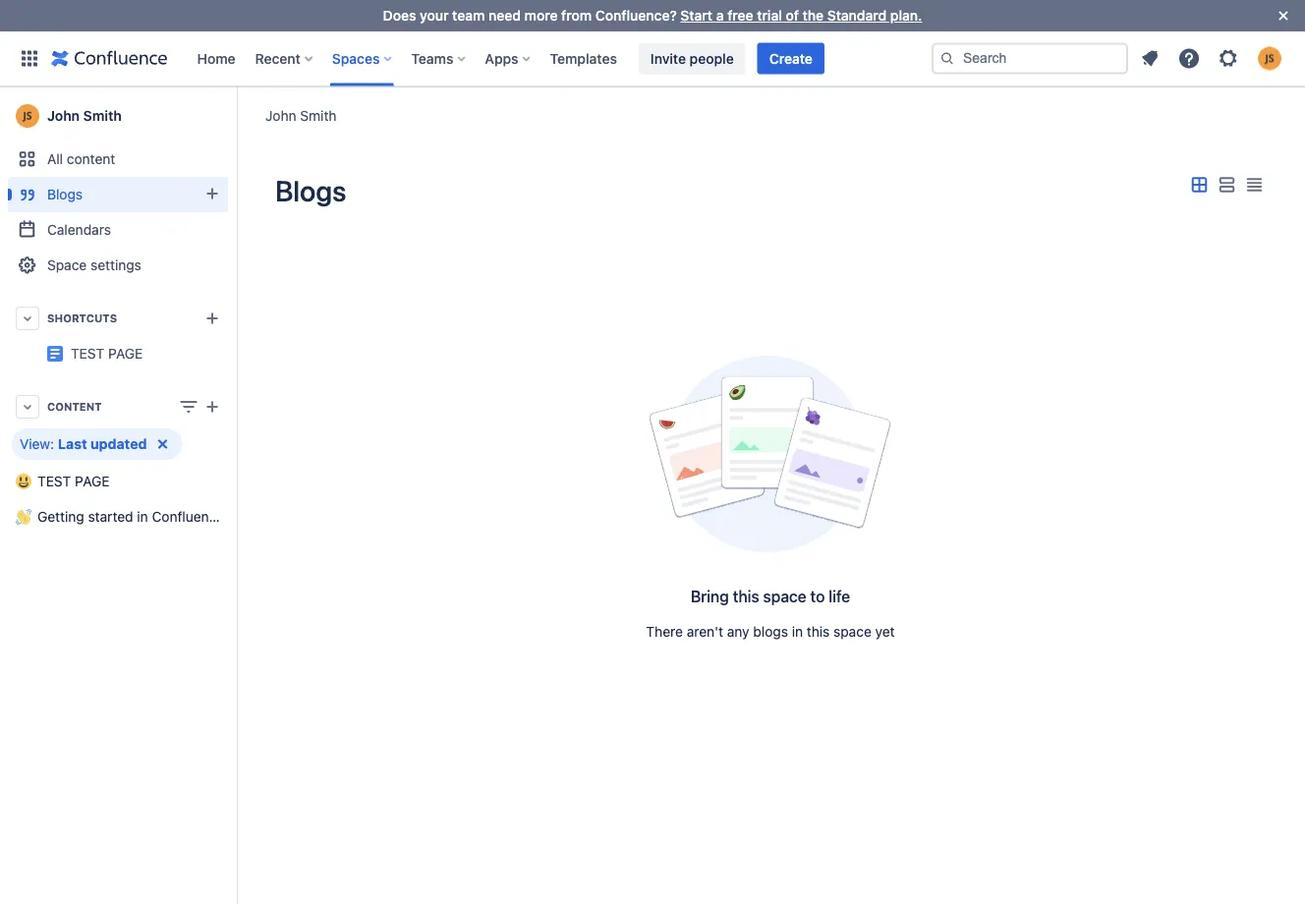 Task type: describe. For each thing, give the bounding box(es) containing it.
test page link up the 'change view' icon
[[8, 336, 301, 372]]

1 john from the left
[[266, 107, 297, 123]]

collapse sidebar image
[[214, 96, 258, 136]]

start a free trial of the standard plan. link
[[681, 7, 923, 24]]

invite people
[[651, 50, 734, 66]]

calendars link
[[8, 212, 228, 248]]

settings icon image
[[1217, 47, 1241, 70]]

add shortcut image
[[201, 307, 224, 330]]

change view image
[[177, 395, 201, 419]]

clear view image
[[151, 433, 174, 456]]

last
[[58, 436, 87, 452]]

settings
[[91, 257, 141, 273]]

create link
[[758, 43, 825, 74]]

a
[[717, 7, 724, 24]]

global element
[[12, 31, 928, 86]]

apps button
[[479, 43, 538, 74]]

search image
[[940, 51, 956, 66]]

apps
[[485, 50, 519, 66]]

1 john smith from the left
[[266, 107, 337, 123]]

all
[[47, 151, 63, 167]]

getting started in confluence
[[37, 509, 224, 525]]

blogs link
[[8, 177, 228, 212]]

bring
[[691, 588, 729, 606]]

trial
[[758, 7, 783, 24]]

in inside space element
[[137, 509, 148, 525]]

team
[[453, 7, 485, 24]]

:wave: image
[[16, 509, 31, 525]]

all content link
[[8, 142, 228, 177]]

your profile and preferences image
[[1259, 47, 1282, 70]]

smith inside space element
[[83, 108, 122, 124]]

started
[[88, 509, 133, 525]]

page for "test page" link underneath shortcuts dropdown button
[[108, 346, 143, 362]]

space element
[[0, 87, 301, 905]]

Search field
[[932, 43, 1129, 74]]

0 horizontal spatial john smith link
[[8, 96, 228, 136]]

close image
[[1273, 4, 1296, 28]]

updated
[[91, 436, 147, 452]]

start
[[681, 7, 713, 24]]

list image
[[1215, 173, 1239, 197]]

create
[[770, 50, 813, 66]]

content
[[67, 151, 115, 167]]

view:
[[20, 436, 54, 452]]

content button
[[8, 389, 228, 425]]

:wave: image
[[16, 509, 31, 525]]

from
[[562, 7, 592, 24]]

recent
[[255, 50, 301, 66]]

teams button
[[406, 43, 473, 74]]

getting started in confluence link
[[8, 500, 228, 535]]

to
[[811, 588, 825, 606]]

test page link down shortcuts dropdown button
[[71, 346, 143, 362]]

templates link
[[544, 43, 623, 74]]

any
[[728, 624, 750, 640]]

create a page image
[[201, 395, 224, 419]]

there aren't any blogs in this space yet
[[647, 624, 895, 640]]

test page link up started
[[8, 464, 228, 500]]

plan.
[[891, 7, 923, 24]]

test for "test page" link over the 'change view' icon
[[228, 338, 262, 354]]

appswitcher icon image
[[18, 47, 41, 70]]



Task type: locate. For each thing, give the bounding box(es) containing it.
0 horizontal spatial in
[[137, 509, 148, 525]]

space
[[764, 588, 807, 606], [834, 624, 872, 640]]

this
[[733, 588, 760, 606], [807, 624, 830, 640]]

confluence?
[[596, 7, 677, 24]]

1 horizontal spatial john smith
[[266, 107, 337, 123]]

view: last updated
[[20, 436, 147, 452]]

0 horizontal spatial smith
[[83, 108, 122, 124]]

test page image
[[47, 346, 63, 362]]

1 smith from the left
[[300, 107, 337, 123]]

banner containing home
[[0, 31, 1306, 87]]

help icon image
[[1178, 47, 1202, 70]]

invite
[[651, 50, 686, 66]]

0 vertical spatial in
[[137, 509, 148, 525]]

1 horizontal spatial john
[[266, 107, 297, 123]]

:smiley: image
[[16, 474, 31, 490]]

1 horizontal spatial blogs
[[275, 174, 347, 207]]

page
[[266, 338, 301, 354], [108, 346, 143, 362], [75, 474, 110, 490]]

this down to
[[807, 624, 830, 640]]

0 vertical spatial this
[[733, 588, 760, 606]]

john smith link down recent popup button
[[266, 106, 337, 125]]

1 vertical spatial space
[[834, 624, 872, 640]]

0 horizontal spatial space
[[764, 588, 807, 606]]

does your team need more from confluence? start a free trial of the standard plan.
[[383, 7, 923, 24]]

blogs
[[754, 624, 789, 640]]

john up "all"
[[47, 108, 80, 124]]

people
[[690, 50, 734, 66]]

teams
[[411, 50, 454, 66]]

1 vertical spatial this
[[807, 624, 830, 640]]

life
[[829, 588, 851, 606]]

free
[[728, 7, 754, 24]]

blogs inside space element
[[47, 186, 83, 203]]

test for "test page" link underneath shortcuts dropdown button
[[71, 346, 104, 362]]

2 john from the left
[[47, 108, 80, 124]]

smith up content
[[83, 108, 122, 124]]

calendars
[[47, 222, 111, 238]]

space settings
[[47, 257, 141, 273]]

banner
[[0, 31, 1306, 87]]

shortcuts button
[[8, 301, 228, 336]]

confluence
[[152, 509, 224, 525]]

page for "test page" link over the 'change view' icon
[[266, 338, 301, 354]]

home
[[197, 50, 236, 66]]

space
[[47, 257, 87, 273]]

invite people button
[[639, 43, 746, 74]]

smith down recent popup button
[[300, 107, 337, 123]]

getting
[[37, 509, 84, 525]]

spaces button
[[326, 43, 400, 74]]

john smith inside space element
[[47, 108, 122, 124]]

1 horizontal spatial this
[[807, 624, 830, 640]]

confluence image
[[51, 47, 168, 70], [51, 47, 168, 70]]

john
[[266, 107, 297, 123], [47, 108, 80, 124]]

2 john smith from the left
[[47, 108, 122, 124]]

content
[[47, 401, 102, 414]]

john smith link up all content link
[[8, 96, 228, 136]]

space left 'yet'
[[834, 624, 872, 640]]

john smith down recent popup button
[[266, 107, 337, 123]]

all content
[[47, 151, 115, 167]]

notification icon image
[[1139, 47, 1162, 70]]

smith
[[300, 107, 337, 123], [83, 108, 122, 124]]

create a blog image
[[201, 182, 224, 206]]

templates
[[550, 50, 617, 66]]

space settings link
[[8, 248, 228, 283]]

aren't
[[687, 624, 724, 640]]

john right collapse sidebar image
[[266, 107, 297, 123]]

bring this space to life
[[691, 588, 851, 606]]

john smith
[[266, 107, 337, 123], [47, 108, 122, 124]]

shortcuts
[[47, 312, 117, 325]]

standard
[[828, 7, 887, 24]]

:smiley: image
[[16, 474, 31, 490]]

test page link
[[8, 336, 301, 372], [71, 346, 143, 362], [8, 464, 228, 500]]

0 horizontal spatial this
[[733, 588, 760, 606]]

in right started
[[137, 509, 148, 525]]

test page
[[228, 338, 301, 354], [71, 346, 143, 362], [37, 474, 110, 490]]

home link
[[191, 43, 242, 74]]

spaces
[[332, 50, 380, 66]]

cards image
[[1188, 173, 1212, 197]]

blogs
[[275, 174, 347, 207], [47, 186, 83, 203]]

your
[[420, 7, 449, 24]]

john smith up "all content" on the top left
[[47, 108, 122, 124]]

2 smith from the left
[[83, 108, 122, 124]]

1 horizontal spatial in
[[792, 624, 803, 640]]

more
[[525, 7, 558, 24]]

the
[[803, 7, 824, 24]]

1 horizontal spatial smith
[[300, 107, 337, 123]]

1 horizontal spatial space
[[834, 624, 872, 640]]

0 horizontal spatial john smith
[[47, 108, 122, 124]]

0 horizontal spatial blogs
[[47, 186, 83, 203]]

john inside space element
[[47, 108, 80, 124]]

need
[[489, 7, 521, 24]]

recent button
[[249, 43, 320, 74]]

1 horizontal spatial john smith link
[[266, 106, 337, 125]]

0 horizontal spatial john
[[47, 108, 80, 124]]

compact list image
[[1243, 173, 1267, 197]]

0 vertical spatial space
[[764, 588, 807, 606]]

yet
[[876, 624, 895, 640]]

does
[[383, 7, 416, 24]]

in right blogs
[[792, 624, 803, 640]]

there
[[647, 624, 683, 640]]

john smith link
[[8, 96, 228, 136], [266, 106, 337, 125]]

of
[[786, 7, 799, 24]]

space left to
[[764, 588, 807, 606]]

1 vertical spatial in
[[792, 624, 803, 640]]

test
[[228, 338, 262, 354], [71, 346, 104, 362], [37, 474, 71, 490]]

this up 'any'
[[733, 588, 760, 606]]

in
[[137, 509, 148, 525], [792, 624, 803, 640]]



Task type: vqa. For each thing, say whether or not it's contained in the screenshot.
the right Project
no



